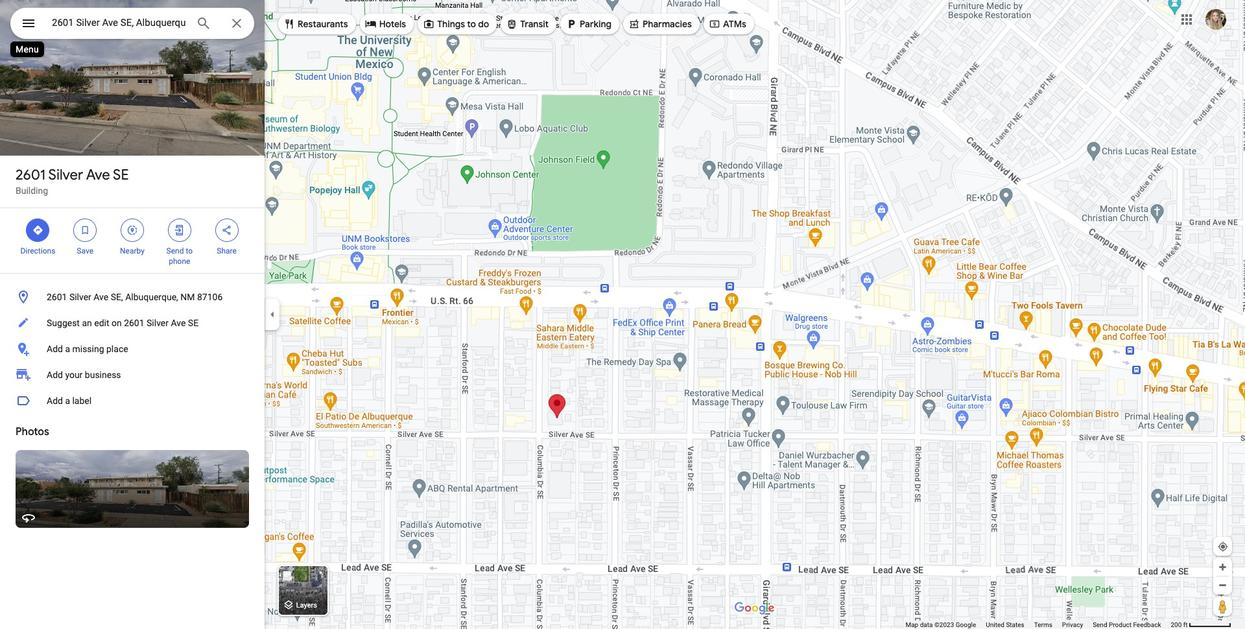 Task type: vqa. For each thing, say whether or not it's contained in the screenshot.


Task type: describe. For each thing, give the bounding box(es) containing it.
se inside button
[[188, 318, 199, 328]]

share
[[217, 247, 237, 256]]

 transit
[[506, 17, 549, 31]]

add for add a label
[[47, 396, 63, 406]]


[[566, 17, 577, 31]]

200 ft button
[[1171, 621, 1232, 629]]

2601 silver ave se main content
[[0, 0, 265, 629]]

terms button
[[1035, 621, 1053, 629]]

google
[[956, 621, 976, 629]]

2601 silver ave se building
[[16, 166, 129, 196]]

privacy
[[1062, 621, 1083, 629]]


[[283, 17, 295, 31]]

 search field
[[10, 8, 254, 42]]

silver for se,
[[69, 292, 91, 302]]


[[423, 17, 435, 31]]

se inside 2601 silver ave se building
[[113, 166, 129, 184]]

add a label button
[[0, 388, 265, 414]]

2601 silver ave se, albuquerque, nm 87106
[[47, 292, 223, 302]]

 parking
[[566, 17, 612, 31]]

a for label
[[65, 396, 70, 406]]

2601 silver ave se, albuquerque, nm 87106 button
[[0, 284, 265, 310]]

united states button
[[986, 621, 1025, 629]]

add your business
[[47, 370, 121, 380]]

edit
[[94, 318, 109, 328]]

ave for se
[[86, 166, 110, 184]]

feedback
[[1134, 621, 1161, 629]]

zoom in image
[[1218, 562, 1228, 572]]

add for add your business
[[47, 370, 63, 380]]

©2023
[[935, 621, 954, 629]]

google maps element
[[0, 0, 1246, 629]]

send product feedback button
[[1093, 621, 1161, 629]]

to inside send to phone
[[186, 247, 193, 256]]


[[21, 14, 36, 32]]

states
[[1006, 621, 1025, 629]]

silver inside button
[[147, 318, 169, 328]]

 things to do
[[423, 17, 489, 31]]

nm
[[181, 292, 195, 302]]


[[709, 17, 721, 31]]

 hotels
[[365, 17, 406, 31]]

united
[[986, 621, 1005, 629]]

suggest
[[47, 318, 80, 328]]

atms
[[723, 18, 747, 30]]

 pharmacies
[[629, 17, 692, 31]]

albuquerque,
[[125, 292, 178, 302]]

none field inside 2601 silver ave se, albuquerque, nm 87106 field
[[52, 15, 186, 30]]

 button
[[10, 8, 47, 42]]

nearby
[[120, 247, 145, 256]]

87106
[[197, 292, 223, 302]]

send for send to phone
[[166, 247, 184, 256]]

silver for se
[[48, 166, 83, 184]]

add your business link
[[0, 362, 265, 388]]

footer inside google maps element
[[906, 621, 1171, 629]]

save
[[77, 247, 93, 256]]



Task type: locate. For each thing, give the bounding box(es) containing it.
add a missing place
[[47, 344, 128, 354]]

product
[[1109, 621, 1132, 629]]

1 add from the top
[[47, 344, 63, 354]]

2 horizontal spatial 2601
[[124, 318, 144, 328]]

actions for 2601 silver ave se region
[[0, 208, 265, 273]]

1 horizontal spatial 2601
[[47, 292, 67, 302]]

a for missing
[[65, 344, 70, 354]]

collapse side panel image
[[265, 307, 280, 322]]

pharmacies
[[643, 18, 692, 30]]

to inside ' things to do'
[[467, 18, 476, 30]]

0 vertical spatial add
[[47, 344, 63, 354]]

send left product
[[1093, 621, 1108, 629]]

2 vertical spatial 2601
[[124, 318, 144, 328]]

directions
[[20, 247, 55, 256]]


[[506, 17, 518, 31]]

1 vertical spatial 2601
[[47, 292, 67, 302]]

map data ©2023 google
[[906, 621, 976, 629]]

2601 inside 2601 silver ave se building
[[16, 166, 46, 184]]

terms
[[1035, 621, 1053, 629]]


[[629, 17, 640, 31]]

1 vertical spatial silver
[[69, 292, 91, 302]]

1 horizontal spatial se
[[188, 318, 199, 328]]

things
[[437, 18, 465, 30]]

1 vertical spatial ave
[[94, 292, 108, 302]]

2 add from the top
[[47, 370, 63, 380]]

0 vertical spatial send
[[166, 247, 184, 256]]

se
[[113, 166, 129, 184], [188, 318, 199, 328]]

google account: michelle dermenjian  
(michelle.dermenjian@adept.ai) image
[[1206, 9, 1227, 30]]


[[126, 223, 138, 237]]

1 vertical spatial se
[[188, 318, 199, 328]]

se down nm
[[188, 318, 199, 328]]

200 ft
[[1171, 621, 1188, 629]]

ave left se,
[[94, 292, 108, 302]]

silver down albuquerque,
[[147, 318, 169, 328]]

footer
[[906, 621, 1171, 629]]

a left missing
[[65, 344, 70, 354]]

send inside button
[[1093, 621, 1108, 629]]

ft
[[1184, 621, 1188, 629]]

photos
[[16, 426, 49, 439]]

silver
[[48, 166, 83, 184], [69, 292, 91, 302], [147, 318, 169, 328]]

0 horizontal spatial to
[[186, 247, 193, 256]]

ave up 
[[86, 166, 110, 184]]

a left label
[[65, 396, 70, 406]]

send inside send to phone
[[166, 247, 184, 256]]

data
[[920, 621, 933, 629]]

 restaurants
[[283, 17, 348, 31]]

send product feedback
[[1093, 621, 1161, 629]]

0 vertical spatial a
[[65, 344, 70, 354]]

silver up 
[[48, 166, 83, 184]]

to up phone
[[186, 247, 193, 256]]

to left 'do'
[[467, 18, 476, 30]]

restaurants
[[298, 18, 348, 30]]

on
[[112, 318, 122, 328]]

to
[[467, 18, 476, 30], [186, 247, 193, 256]]

1 horizontal spatial send
[[1093, 621, 1108, 629]]

building
[[16, 186, 48, 196]]

phone
[[169, 257, 190, 266]]

a inside "button"
[[65, 344, 70, 354]]

map
[[906, 621, 919, 629]]

silver inside button
[[69, 292, 91, 302]]

se up the  on the top left of page
[[113, 166, 129, 184]]

suggest an edit on 2601 silver ave se button
[[0, 310, 265, 336]]

2601 Silver Ave SE, Albuquerque, NM 87106 field
[[10, 8, 254, 39]]

label
[[72, 396, 92, 406]]

add for add a missing place
[[47, 344, 63, 354]]

suggest an edit on 2601 silver ave se
[[47, 318, 199, 328]]

2601 inside button
[[124, 318, 144, 328]]

send
[[166, 247, 184, 256], [1093, 621, 1108, 629]]

add inside "button"
[[47, 344, 63, 354]]

0 vertical spatial 2601
[[16, 166, 46, 184]]

ave
[[86, 166, 110, 184], [94, 292, 108, 302], [171, 318, 186, 328]]

ave inside suggest an edit on 2601 silver ave se button
[[171, 318, 186, 328]]

a inside button
[[65, 396, 70, 406]]


[[32, 223, 44, 237]]

layers
[[296, 602, 317, 610]]

ave inside 2601 silver ave se building
[[86, 166, 110, 184]]

a
[[65, 344, 70, 354], [65, 396, 70, 406]]

add down suggest on the bottom left of the page
[[47, 344, 63, 354]]

2601 for se
[[16, 166, 46, 184]]

200
[[1171, 621, 1182, 629]]

3 add from the top
[[47, 396, 63, 406]]

2601 right on
[[124, 318, 144, 328]]

show your location image
[[1218, 541, 1229, 553]]

missing
[[72, 344, 104, 354]]

2 a from the top
[[65, 396, 70, 406]]

1 vertical spatial a
[[65, 396, 70, 406]]

0 vertical spatial se
[[113, 166, 129, 184]]

united states
[[986, 621, 1025, 629]]

add left your at bottom left
[[47, 370, 63, 380]]

2 vertical spatial silver
[[147, 318, 169, 328]]

silver inside 2601 silver ave se building
[[48, 166, 83, 184]]

2601
[[16, 166, 46, 184], [47, 292, 67, 302], [124, 318, 144, 328]]

2601 inside button
[[47, 292, 67, 302]]

 atms
[[709, 17, 747, 31]]

ave down nm
[[171, 318, 186, 328]]

add inside button
[[47, 396, 63, 406]]

footer containing map data ©2023 google
[[906, 621, 1171, 629]]

your
[[65, 370, 83, 380]]

ave inside 2601 silver ave se, albuquerque, nm 87106 button
[[94, 292, 108, 302]]

hotels
[[379, 18, 406, 30]]


[[79, 223, 91, 237]]

1 vertical spatial add
[[47, 370, 63, 380]]

privacy button
[[1062, 621, 1083, 629]]

add left label
[[47, 396, 63, 406]]

an
[[82, 318, 92, 328]]


[[174, 223, 185, 237]]

None field
[[52, 15, 186, 30]]

2601 up suggest on the bottom left of the page
[[47, 292, 67, 302]]

1 a from the top
[[65, 344, 70, 354]]

0 vertical spatial to
[[467, 18, 476, 30]]

0 vertical spatial silver
[[48, 166, 83, 184]]

business
[[85, 370, 121, 380]]

transit
[[520, 18, 549, 30]]

zoom out image
[[1218, 581, 1228, 590]]

parking
[[580, 18, 612, 30]]


[[365, 17, 377, 31]]

1 vertical spatial to
[[186, 247, 193, 256]]

1 vertical spatial send
[[1093, 621, 1108, 629]]

2601 for se,
[[47, 292, 67, 302]]

0 horizontal spatial send
[[166, 247, 184, 256]]

2 vertical spatial ave
[[171, 318, 186, 328]]

2 vertical spatial add
[[47, 396, 63, 406]]

send to phone
[[166, 247, 193, 266]]

0 horizontal spatial se
[[113, 166, 129, 184]]

add a missing place button
[[0, 336, 265, 362]]

send for send product feedback
[[1093, 621, 1108, 629]]

send up phone
[[166, 247, 184, 256]]

ave for se,
[[94, 292, 108, 302]]

0 vertical spatial ave
[[86, 166, 110, 184]]

2601 up building
[[16, 166, 46, 184]]

silver up an
[[69, 292, 91, 302]]

0 horizontal spatial 2601
[[16, 166, 46, 184]]

add
[[47, 344, 63, 354], [47, 370, 63, 380], [47, 396, 63, 406]]

add a label
[[47, 396, 92, 406]]

place
[[106, 344, 128, 354]]

do
[[478, 18, 489, 30]]

1 horizontal spatial to
[[467, 18, 476, 30]]

show street view coverage image
[[1214, 597, 1233, 616]]


[[221, 223, 233, 237]]

se,
[[111, 292, 123, 302]]



